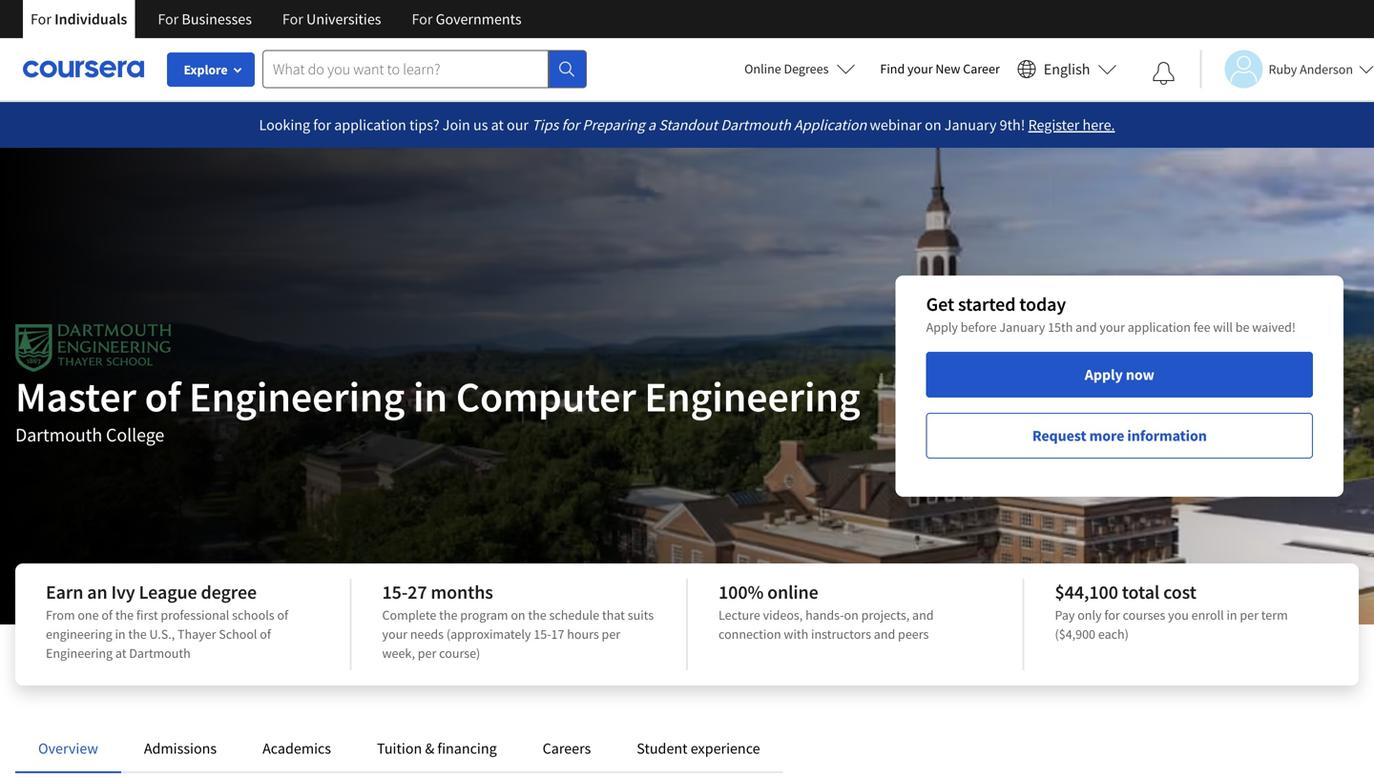 Task type: describe. For each thing, give the bounding box(es) containing it.
computer
[[456, 370, 636, 423]]

(approximately
[[447, 626, 531, 643]]

looking for application tips? join us at our tips for preparing a standout dartmouth application webinar on january 9th! register here.
[[259, 115, 1115, 135]]

for for businesses
[[158, 10, 179, 29]]

17
[[551, 626, 565, 643]]

enroll
[[1192, 607, 1224, 624]]

hours
[[567, 626, 599, 643]]

the down months
[[439, 607, 458, 624]]

waived!
[[1252, 319, 1296, 336]]

0 horizontal spatial 15-
[[382, 581, 408, 605]]

course)
[[439, 645, 480, 662]]

careers link
[[543, 740, 591, 759]]

1 horizontal spatial your
[[908, 60, 933, 77]]

new
[[936, 60, 961, 77]]

governments
[[436, 10, 522, 29]]

master
[[15, 370, 136, 423]]

suits
[[628, 607, 654, 624]]

more
[[1090, 427, 1125, 446]]

your inside get started today apply before january 15th and your application fee will be waived!
[[1100, 319, 1125, 336]]

find
[[880, 60, 905, 77]]

banner navigation
[[15, 0, 537, 38]]

for for individuals
[[31, 10, 51, 29]]

ivy
[[111, 581, 135, 605]]

a
[[648, 115, 656, 135]]

$44,100 total cost pay only for courses you enroll in per term ($4,900 each)
[[1055, 581, 1288, 643]]

ruby anderson
[[1269, 61, 1353, 78]]

online degrees button
[[729, 48, 871, 90]]

academics link
[[263, 740, 331, 759]]

tuition & financing
[[377, 740, 497, 759]]

ruby anderson button
[[1200, 50, 1374, 88]]

show notifications image
[[1152, 62, 1175, 85]]

your inside 15-27 months complete the program on the schedule that suits your needs (approximately 15-17 hours per week, per course)
[[382, 626, 408, 643]]

school
[[219, 626, 257, 643]]

careers
[[543, 740, 591, 759]]

for businesses
[[158, 10, 252, 29]]

dartmouth college logo image
[[15, 325, 171, 372]]

looking
[[259, 115, 310, 135]]

register here. link
[[1028, 115, 1115, 135]]

schedule
[[549, 607, 600, 624]]

our
[[507, 115, 529, 135]]

master of engineering in computer engineering dartmouth college
[[15, 370, 861, 447]]

in inside master of engineering in computer engineering dartmouth college
[[413, 370, 448, 423]]

coursera image
[[23, 54, 144, 84]]

ruby
[[1269, 61, 1297, 78]]

request
[[1033, 427, 1087, 446]]

student experience link
[[637, 740, 760, 759]]

from
[[46, 607, 75, 624]]

program
[[460, 607, 508, 624]]

15th
[[1048, 319, 1073, 336]]

first
[[136, 607, 158, 624]]

earn an ivy league degree from one of the first professional schools of engineering in the u.s., thayer school of engineering at dartmouth
[[46, 581, 288, 662]]

overview
[[38, 740, 98, 759]]

find your new career link
[[871, 57, 1010, 81]]

connection
[[719, 626, 781, 643]]

in inside $44,100 total cost pay only for courses you enroll in per term ($4,900 each)
[[1227, 607, 1238, 624]]

businesses
[[182, 10, 252, 29]]

request more information button
[[926, 413, 1313, 459]]

apply inside get started today apply before january 15th and your application fee will be waived!
[[926, 319, 958, 336]]

2 horizontal spatial dartmouth
[[721, 115, 791, 135]]

on inside 100% online lecture videos, hands-on projects, and connection with instructors and peers
[[844, 607, 859, 624]]

0 vertical spatial application
[[334, 115, 406, 135]]

find your new career
[[880, 60, 1000, 77]]

of down schools
[[260, 626, 271, 643]]

get started today apply before january 15th and your application fee will be waived!
[[926, 293, 1296, 336]]

What do you want to learn? text field
[[262, 50, 549, 88]]

in inside "earn an ivy league degree from one of the first professional schools of engineering in the u.s., thayer school of engineering at dartmouth"
[[115, 626, 126, 643]]

1 horizontal spatial 15-
[[534, 626, 551, 643]]

for individuals
[[31, 10, 127, 29]]

of right schools
[[277, 607, 288, 624]]

degree
[[201, 581, 257, 605]]

admissions
[[144, 740, 217, 759]]

engineering
[[46, 626, 112, 643]]

an
[[87, 581, 107, 605]]

at inside "earn an ivy league degree from one of the first professional schools of engineering in the u.s., thayer school of engineering at dartmouth"
[[115, 645, 126, 662]]

online degrees
[[745, 60, 829, 77]]

($4,900
[[1055, 626, 1096, 643]]

tuition & financing link
[[377, 740, 497, 759]]

for universities
[[282, 10, 381, 29]]

now
[[1126, 366, 1155, 385]]

projects,
[[861, 607, 910, 624]]

schools
[[232, 607, 275, 624]]

the left first
[[115, 607, 134, 624]]

of inside master of engineering in computer engineering dartmouth college
[[145, 370, 181, 423]]

total
[[1122, 581, 1160, 605]]

$44,100
[[1055, 581, 1118, 605]]

january inside get started today apply before january 15th and your application fee will be waived!
[[1000, 319, 1045, 336]]

week,
[[382, 645, 415, 662]]

student experience
[[637, 740, 760, 759]]

peers
[[898, 626, 929, 643]]

you
[[1168, 607, 1189, 624]]



Task type: vqa. For each thing, say whether or not it's contained in the screenshot.
Features Comparison
no



Task type: locate. For each thing, give the bounding box(es) containing it.
be
[[1236, 319, 1250, 336]]

1 vertical spatial january
[[1000, 319, 1045, 336]]

0 vertical spatial apply
[[926, 319, 958, 336]]

academics
[[263, 740, 331, 759]]

anderson
[[1300, 61, 1353, 78]]

0 vertical spatial your
[[908, 60, 933, 77]]

0 vertical spatial 15-
[[382, 581, 408, 605]]

explore button
[[167, 52, 255, 87]]

career
[[963, 60, 1000, 77]]

here.
[[1083, 115, 1115, 135]]

and right 15th
[[1076, 319, 1097, 336]]

on inside 15-27 months complete the program on the schedule that suits your needs (approximately 15-17 hours per week, per course)
[[511, 607, 525, 624]]

27
[[408, 581, 427, 605]]

join
[[443, 115, 470, 135]]

overview link
[[38, 740, 98, 759]]

financing
[[438, 740, 497, 759]]

1 horizontal spatial in
[[413, 370, 448, 423]]

0 horizontal spatial per
[[418, 645, 437, 662]]

per down needs
[[418, 645, 437, 662]]

before
[[961, 319, 997, 336]]

15- up complete
[[382, 581, 408, 605]]

2 vertical spatial in
[[115, 626, 126, 643]]

u.s.,
[[149, 626, 175, 643]]

0 horizontal spatial for
[[313, 115, 331, 135]]

universities
[[306, 10, 381, 29]]

2 vertical spatial dartmouth
[[129, 645, 191, 662]]

application
[[334, 115, 406, 135], [1128, 319, 1191, 336]]

term
[[1262, 607, 1288, 624]]

january left 9th!
[[945, 115, 997, 135]]

per left term
[[1240, 607, 1259, 624]]

0 vertical spatial in
[[413, 370, 448, 423]]

1 horizontal spatial per
[[602, 626, 621, 643]]

register
[[1028, 115, 1080, 135]]

0 horizontal spatial engineering
[[46, 645, 113, 662]]

tips
[[532, 115, 559, 135]]

0 horizontal spatial on
[[511, 607, 525, 624]]

us
[[473, 115, 488, 135]]

1 horizontal spatial january
[[1000, 319, 1045, 336]]

apply
[[926, 319, 958, 336], [1085, 366, 1123, 385]]

0 vertical spatial and
[[1076, 319, 1097, 336]]

dartmouth
[[721, 115, 791, 135], [15, 423, 102, 447], [129, 645, 191, 662]]

2 horizontal spatial on
[[925, 115, 942, 135]]

for governments
[[412, 10, 522, 29]]

0 vertical spatial at
[[491, 115, 504, 135]]

apply now
[[1085, 366, 1155, 385]]

preparing
[[583, 115, 645, 135]]

0 vertical spatial january
[[945, 115, 997, 135]]

1 vertical spatial and
[[912, 607, 934, 624]]

2 vertical spatial and
[[874, 626, 896, 643]]

student
[[637, 740, 688, 759]]

2 horizontal spatial engineering
[[645, 370, 861, 423]]

and for get started today
[[1076, 319, 1097, 336]]

one
[[78, 607, 99, 624]]

for left businesses
[[158, 10, 179, 29]]

0 vertical spatial dartmouth
[[721, 115, 791, 135]]

professional
[[161, 607, 229, 624]]

0 horizontal spatial apply
[[926, 319, 958, 336]]

today
[[1020, 293, 1066, 316]]

100%
[[719, 581, 764, 605]]

college
[[106, 423, 164, 447]]

apply inside button
[[1085, 366, 1123, 385]]

2 horizontal spatial for
[[1105, 607, 1120, 624]]

dartmouth down online
[[721, 115, 791, 135]]

for up each)
[[1105, 607, 1120, 624]]

and for 100% online
[[912, 607, 934, 624]]

and down the projects,
[[874, 626, 896, 643]]

0 horizontal spatial dartmouth
[[15, 423, 102, 447]]

0 horizontal spatial your
[[382, 626, 408, 643]]

2 vertical spatial your
[[382, 626, 408, 643]]

started
[[958, 293, 1016, 316]]

earn
[[46, 581, 83, 605]]

complete
[[382, 607, 436, 624]]

1 vertical spatial your
[[1100, 319, 1125, 336]]

videos,
[[763, 607, 803, 624]]

on right webinar
[[925, 115, 942, 135]]

the left schedule
[[528, 607, 547, 624]]

on right program
[[511, 607, 525, 624]]

2 for from the left
[[158, 10, 179, 29]]

months
[[431, 581, 493, 605]]

courses
[[1123, 607, 1166, 624]]

1 vertical spatial 15-
[[534, 626, 551, 643]]

online
[[767, 581, 819, 605]]

admissions link
[[144, 740, 217, 759]]

for left universities
[[282, 10, 303, 29]]

15- down schedule
[[534, 626, 551, 643]]

dartmouth inside master of engineering in computer engineering dartmouth college
[[15, 423, 102, 447]]

1 vertical spatial apply
[[1085, 366, 1123, 385]]

application inside get started today apply before january 15th and your application fee will be waived!
[[1128, 319, 1191, 336]]

in
[[413, 370, 448, 423], [1227, 607, 1238, 624], [115, 626, 126, 643]]

1 vertical spatial at
[[115, 645, 126, 662]]

lecture
[[719, 607, 761, 624]]

and up peers
[[912, 607, 934, 624]]

1 horizontal spatial apply
[[1085, 366, 1123, 385]]

for for universities
[[282, 10, 303, 29]]

per
[[1240, 607, 1259, 624], [602, 626, 621, 643], [418, 645, 437, 662]]

explore
[[184, 61, 228, 78]]

None search field
[[262, 50, 587, 88]]

tuition
[[377, 740, 422, 759]]

at
[[491, 115, 504, 135], [115, 645, 126, 662]]

tips?
[[409, 115, 440, 135]]

0 horizontal spatial in
[[115, 626, 126, 643]]

individuals
[[55, 10, 127, 29]]

for up what do you want to learn? "text field"
[[412, 10, 433, 29]]

2 horizontal spatial your
[[1100, 319, 1125, 336]]

100% online lecture videos, hands-on projects, and connection with instructors and peers
[[719, 581, 934, 643]]

hands-
[[806, 607, 844, 624]]

for right tips
[[562, 115, 580, 135]]

per down that
[[602, 626, 621, 643]]

apply left the now
[[1085, 366, 1123, 385]]

4 for from the left
[[412, 10, 433, 29]]

2 horizontal spatial in
[[1227, 607, 1238, 624]]

january down today
[[1000, 319, 1045, 336]]

1 horizontal spatial application
[[1128, 319, 1191, 336]]

0 vertical spatial per
[[1240, 607, 1259, 624]]

pay
[[1055, 607, 1075, 624]]

that
[[602, 607, 625, 624]]

of right one
[[101, 607, 113, 624]]

your up apply now
[[1100, 319, 1125, 336]]

per inside $44,100 total cost pay only for courses you enroll in per term ($4,900 each)
[[1240, 607, 1259, 624]]

15-27 months complete the program on the schedule that suits your needs (approximately 15-17 hours per week, per course)
[[382, 581, 654, 662]]

for right 'looking'
[[313, 115, 331, 135]]

for for governments
[[412, 10, 433, 29]]

application left 'fee'
[[1128, 319, 1191, 336]]

fee
[[1194, 319, 1211, 336]]

2 horizontal spatial and
[[1076, 319, 1097, 336]]

dartmouth inside "earn an ivy league degree from one of the first professional schools of engineering in the u.s., thayer school of engineering at dartmouth"
[[129, 645, 191, 662]]

1 horizontal spatial and
[[912, 607, 934, 624]]

dartmouth down the u.s.,
[[129, 645, 191, 662]]

0 horizontal spatial application
[[334, 115, 406, 135]]

1 horizontal spatial on
[[844, 607, 859, 624]]

on up instructors
[[844, 607, 859, 624]]

online
[[745, 60, 781, 77]]

0 horizontal spatial january
[[945, 115, 997, 135]]

will
[[1213, 319, 1233, 336]]

with
[[784, 626, 809, 643]]

0 horizontal spatial at
[[115, 645, 126, 662]]

each)
[[1098, 626, 1129, 643]]

1 vertical spatial in
[[1227, 607, 1238, 624]]

for inside $44,100 total cost pay only for courses you enroll in per term ($4,900 each)
[[1105, 607, 1120, 624]]

of right master in the left of the page
[[145, 370, 181, 423]]

1 vertical spatial application
[[1128, 319, 1191, 336]]

2 vertical spatial per
[[418, 645, 437, 662]]

application left tips?
[[334, 115, 406, 135]]

3 for from the left
[[282, 10, 303, 29]]

1 for from the left
[[31, 10, 51, 29]]

0 horizontal spatial and
[[874, 626, 896, 643]]

apply down get
[[926, 319, 958, 336]]

information
[[1128, 427, 1207, 446]]

request more information
[[1033, 427, 1207, 446]]

your up the week,
[[382, 626, 408, 643]]

1 vertical spatial dartmouth
[[15, 423, 102, 447]]

engineering inside "earn an ivy league degree from one of the first professional schools of engineering in the u.s., thayer school of engineering at dartmouth"
[[46, 645, 113, 662]]

the down first
[[128, 626, 147, 643]]

standout
[[659, 115, 718, 135]]

for left individuals
[[31, 10, 51, 29]]

english button
[[1010, 38, 1125, 100]]

english
[[1044, 60, 1090, 79]]

dartmouth left college
[[15, 423, 102, 447]]

league
[[139, 581, 197, 605]]

and inside get started today apply before january 15th and your application fee will be waived!
[[1076, 319, 1097, 336]]

1 horizontal spatial for
[[562, 115, 580, 135]]

1 horizontal spatial at
[[491, 115, 504, 135]]

1 vertical spatial per
[[602, 626, 621, 643]]

1 horizontal spatial dartmouth
[[129, 645, 191, 662]]

1 horizontal spatial engineering
[[189, 370, 405, 423]]

experience
[[691, 740, 760, 759]]

your right find
[[908, 60, 933, 77]]

2 horizontal spatial per
[[1240, 607, 1259, 624]]



